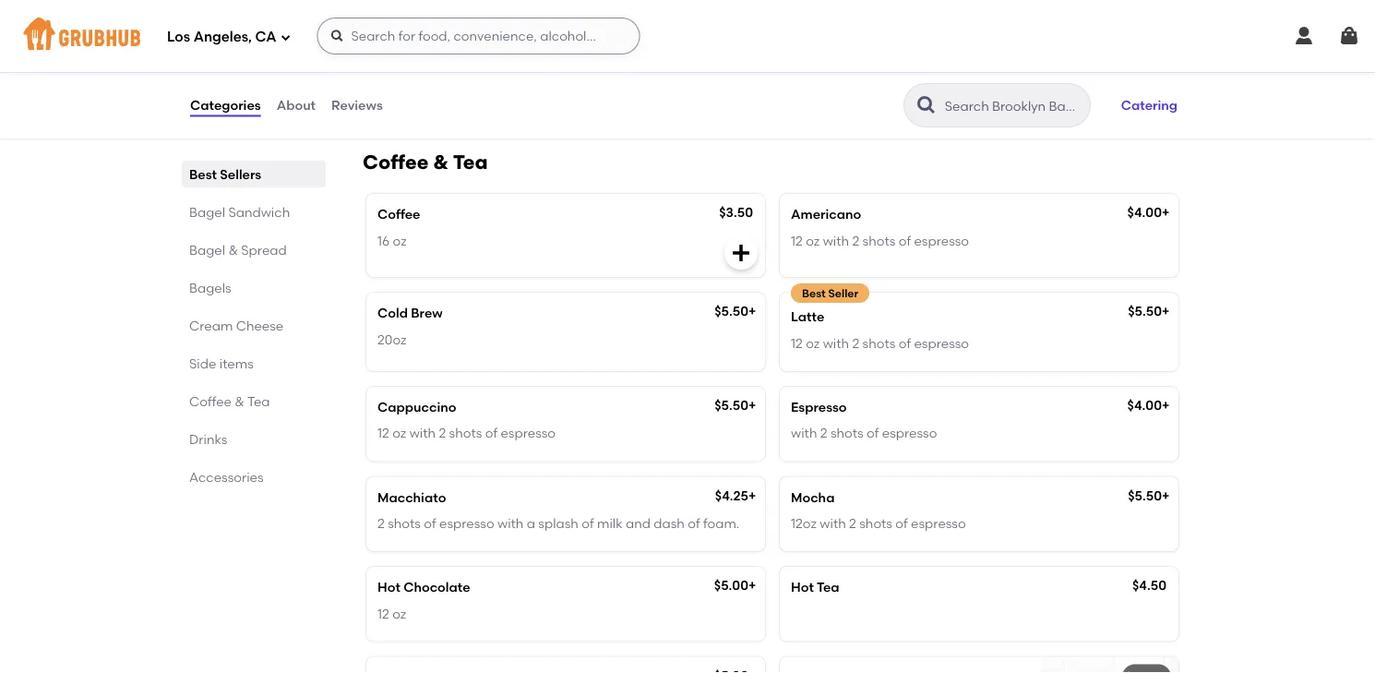 Task type: vqa. For each thing, say whether or not it's contained in the screenshot.
Hot Tea
yes



Task type: describe. For each thing, give the bounding box(es) containing it.
12 for americano
[[791, 233, 803, 248]]

12 for hot chocolate
[[378, 606, 390, 621]]

milk
[[597, 515, 623, 531]]

2 down the seller
[[853, 335, 860, 351]]

+ for espresso
[[1163, 397, 1170, 413]]

spread
[[241, 242, 287, 258]]

12 oz with 2 shots of espresso for cappuccino
[[378, 425, 556, 441]]

0 vertical spatial &
[[433, 151, 449, 174]]

1 vertical spatial coffee
[[378, 207, 421, 222]]

dash
[[654, 515, 685, 531]]

$4.25 +
[[715, 487, 757, 503]]

main navigation navigation
[[0, 0, 1376, 72]]

& for coffee & tea tab
[[235, 393, 245, 409]]

cold brew
[[378, 305, 443, 321]]

bagels
[[189, 280, 231, 295]]

best sellers tab
[[189, 164, 319, 184]]

2 down cappuccino
[[439, 425, 446, 441]]

0 vertical spatial coffee
[[363, 151, 429, 174]]

with right 12oz
[[820, 515, 846, 531]]

$3.50
[[720, 205, 753, 220]]

bagel & spread tab
[[189, 240, 319, 259]]

coffee inside tab
[[189, 393, 232, 409]]

side items tab
[[189, 354, 319, 373]]

$5.00
[[714, 578, 749, 593]]

about button
[[276, 72, 317, 139]]

2 down espresso
[[821, 425, 828, 441]]

foam.
[[704, 515, 740, 531]]

0 vertical spatial coffee & tea
[[363, 151, 488, 174]]

$4.00 + for with 2 shots of espresso
[[1128, 397, 1170, 413]]

12oz with 2 shots of espresso
[[791, 515, 966, 531]]

hot tea
[[791, 579, 840, 595]]

los angeles, ca
[[167, 29, 276, 45]]

angeles,
[[194, 29, 252, 45]]

jam.
[[525, 31, 558, 46]]

espresso
[[791, 399, 847, 415]]

oz for latte
[[806, 335, 820, 351]]

bagel sandwich
[[189, 204, 290, 220]]

macchiato
[[378, 489, 446, 505]]

reviews
[[332, 97, 383, 113]]

best sellers
[[189, 166, 261, 182]]

oz for cappuccino
[[393, 425, 407, 441]]

$4.50
[[1133, 578, 1167, 593]]

12 oz
[[378, 606, 407, 621]]

$5.50 for 20oz
[[715, 304, 749, 319]]

bagel for bagel sandwich
[[189, 204, 225, 220]]

strawberry
[[378, 4, 448, 20]]

12 for latte
[[791, 335, 803, 351]]

$5.50 for 12 oz with 2 shots of espresso
[[715, 397, 749, 413]]

best for best sellers
[[189, 166, 217, 182]]

with down espresso
[[791, 425, 818, 441]]

individual
[[398, 31, 459, 46]]

strawberry jam image
[[627, 0, 765, 112]]

los
[[167, 29, 190, 45]]

hot for hot tea
[[791, 579, 814, 595]]

$5.50 + for 12 oz with 2 shots of espresso
[[715, 397, 757, 413]]

categories
[[190, 97, 261, 113]]

jam
[[451, 4, 480, 20]]

2 x individual portion of jam.
[[378, 31, 558, 46]]

coffee & tea tab
[[189, 392, 319, 411]]

mocha
[[791, 489, 835, 505]]

latte
[[791, 309, 825, 325]]

+ for cappuccino
[[749, 397, 757, 413]]

Search Brooklyn Bagel Bakery search field
[[943, 97, 1085, 114]]

about
[[277, 97, 316, 113]]

accessories tab
[[189, 467, 319, 487]]

2 shots of espresso with a splash of milk and dash of foam.
[[378, 515, 740, 531]]

strawberry jam
[[378, 4, 480, 20]]

sellers
[[220, 166, 261, 182]]

sandwich
[[228, 204, 290, 220]]

best seller
[[802, 286, 859, 300]]

$5.00 +
[[714, 578, 757, 593]]

20oz
[[378, 332, 407, 347]]

drinks tab
[[189, 429, 319, 449]]

12 oz with 2 shots of espresso for latte
[[791, 335, 970, 351]]

bagel & spread
[[189, 242, 287, 258]]

coffee & tea inside tab
[[189, 393, 270, 409]]

catering
[[1122, 97, 1178, 113]]

and
[[626, 515, 651, 531]]



Task type: locate. For each thing, give the bounding box(es) containing it.
1 vertical spatial &
[[228, 242, 238, 258]]

1 vertical spatial best
[[802, 286, 826, 300]]

seller
[[829, 286, 859, 300]]

2 $4.00 from the top
[[1128, 397, 1163, 413]]

2 vertical spatial tea
[[817, 579, 840, 595]]

with left a
[[498, 515, 524, 531]]

best for best seller
[[802, 286, 826, 300]]

1 vertical spatial coffee & tea
[[189, 393, 270, 409]]

oz right 16
[[393, 233, 407, 248]]

hot up 12 oz
[[378, 579, 401, 595]]

$5.50 for 12oz with 2 shots of espresso
[[1129, 487, 1163, 503]]

+ for macchiato
[[749, 487, 757, 503]]

1 vertical spatial 12 oz with 2 shots of espresso
[[791, 335, 970, 351]]

with down americano
[[823, 233, 850, 248]]

0 horizontal spatial hot
[[378, 579, 401, 595]]

$5.50 + for 20oz
[[715, 304, 757, 319]]

12 down latte
[[791, 335, 803, 351]]

ca
[[255, 29, 276, 45]]

0 vertical spatial $4.00
[[1128, 205, 1163, 220]]

with down cappuccino
[[410, 425, 436, 441]]

coffee & tea up 16 oz
[[363, 151, 488, 174]]

cheese
[[236, 318, 284, 333]]

12 oz with 2 shots of espresso for americano
[[791, 233, 970, 248]]

with
[[823, 233, 850, 248], [823, 335, 850, 351], [410, 425, 436, 441], [791, 425, 818, 441], [498, 515, 524, 531], [820, 515, 846, 531]]

1 vertical spatial $4.00
[[1128, 397, 1163, 413]]

2 vertical spatial 12 oz with 2 shots of espresso
[[378, 425, 556, 441]]

1 vertical spatial tea
[[247, 393, 270, 409]]

0 vertical spatial best
[[189, 166, 217, 182]]

brew
[[411, 305, 443, 321]]

2 horizontal spatial svg image
[[1339, 25, 1361, 47]]

$4.00 for with 2 shots of espresso
[[1128, 397, 1163, 413]]

1 horizontal spatial hot
[[791, 579, 814, 595]]

12 down hot chocolate
[[378, 606, 390, 621]]

brownie individual image
[[1041, 0, 1179, 112]]

+ for cold brew
[[749, 304, 757, 319]]

svg image inside 'main navigation' navigation
[[1339, 25, 1361, 47]]

0 vertical spatial $4.00 +
[[1128, 205, 1170, 220]]

coffee
[[363, 151, 429, 174], [378, 207, 421, 222], [189, 393, 232, 409]]

side items
[[189, 355, 254, 371]]

bagel up the bagels
[[189, 242, 225, 258]]

1 vertical spatial bagel
[[189, 242, 225, 258]]

cream cheese tab
[[189, 316, 319, 335]]

Search for food, convenience, alcohol... search field
[[317, 18, 640, 54]]

cream
[[189, 318, 233, 333]]

2 left x
[[378, 31, 385, 46]]

oz for americano
[[806, 233, 820, 248]]

1 horizontal spatial tea
[[453, 151, 488, 174]]

x
[[388, 31, 395, 46]]

bagel down best sellers in the top of the page
[[189, 204, 225, 220]]

shots
[[863, 233, 896, 248], [863, 335, 896, 351], [449, 425, 482, 441], [831, 425, 864, 441], [388, 515, 421, 531], [860, 515, 893, 531]]

12 oz with 2 shots of espresso down americano
[[791, 233, 970, 248]]

0 horizontal spatial svg image
[[730, 242, 753, 264]]

reviews button
[[331, 72, 384, 139]]

portion
[[462, 31, 507, 46]]

hot for hot chocolate
[[378, 579, 401, 595]]

chocolate
[[404, 579, 471, 595]]

coffee up drinks
[[189, 393, 232, 409]]

$5.50 + for 12oz with 2 shots of espresso
[[1129, 487, 1170, 503]]

bagel inside tab
[[189, 242, 225, 258]]

2 right 12oz
[[850, 515, 857, 531]]

oz for hot chocolate
[[393, 606, 407, 621]]

0 horizontal spatial coffee & tea
[[189, 393, 270, 409]]

with 2 shots of espresso
[[791, 425, 938, 441]]

$4.00 +
[[1128, 205, 1170, 220], [1128, 397, 1170, 413]]

12 down americano
[[791, 233, 803, 248]]

1 vertical spatial svg image
[[1144, 77, 1166, 99]]

bagel inside tab
[[189, 204, 225, 220]]

12 oz with 2 shots of espresso
[[791, 233, 970, 248], [791, 335, 970, 351], [378, 425, 556, 441]]

2 vertical spatial coffee
[[189, 393, 232, 409]]

2 vertical spatial &
[[235, 393, 245, 409]]

0 vertical spatial bagel
[[189, 204, 225, 220]]

of
[[510, 31, 522, 46], [899, 233, 911, 248], [899, 335, 911, 351], [485, 425, 498, 441], [867, 425, 879, 441], [424, 515, 436, 531], [582, 515, 594, 531], [688, 515, 700, 531], [896, 515, 908, 531]]

categories button
[[189, 72, 262, 139]]

2 $4.00 + from the top
[[1128, 397, 1170, 413]]

12
[[791, 233, 803, 248], [791, 335, 803, 351], [378, 425, 390, 441], [378, 606, 390, 621]]

hot
[[378, 579, 401, 595], [791, 579, 814, 595]]

cappuccino
[[378, 399, 457, 415]]

+ for mocha
[[1163, 487, 1170, 503]]

1 horizontal spatial best
[[802, 286, 826, 300]]

16 oz
[[378, 233, 407, 248]]

splash
[[539, 515, 579, 531]]

oz down hot chocolate
[[393, 606, 407, 621]]

12oz
[[791, 515, 817, 531]]

$5.50
[[715, 304, 749, 319], [1129, 304, 1163, 319], [715, 397, 749, 413], [1129, 487, 1163, 503]]

svg image
[[1294, 25, 1316, 47], [330, 29, 345, 43], [280, 32, 291, 43], [730, 77, 753, 99]]

0 vertical spatial tea
[[453, 151, 488, 174]]

$5.50 +
[[715, 304, 757, 319], [1129, 304, 1170, 319], [715, 397, 757, 413], [1129, 487, 1170, 503]]

oz down latte
[[806, 335, 820, 351]]

coffee down reviews button
[[363, 151, 429, 174]]

+
[[1163, 205, 1170, 220], [749, 304, 757, 319], [1163, 304, 1170, 319], [749, 397, 757, 413], [1163, 397, 1170, 413], [749, 487, 757, 503], [1163, 487, 1170, 503], [749, 578, 757, 593]]

0 vertical spatial svg image
[[1339, 25, 1361, 47]]

2 hot from the left
[[791, 579, 814, 595]]

catering button
[[1113, 85, 1187, 126]]

hot down 12oz
[[791, 579, 814, 595]]

side
[[189, 355, 216, 371]]

16
[[378, 233, 390, 248]]

bagels tab
[[189, 278, 319, 297]]

& for bagel & spread tab
[[228, 242, 238, 258]]

12 oz with 2 shots of espresso down the seller
[[791, 335, 970, 351]]

0 horizontal spatial tea
[[247, 393, 270, 409]]

& inside coffee & tea tab
[[235, 393, 245, 409]]

+ for hot chocolate
[[749, 578, 757, 593]]

12 for cappuccino
[[378, 425, 390, 441]]

2 horizontal spatial tea
[[817, 579, 840, 595]]

americano
[[791, 207, 862, 222]]

coffee & tea down items
[[189, 393, 270, 409]]

with down latte
[[823, 335, 850, 351]]

1 hot from the left
[[378, 579, 401, 595]]

0 vertical spatial 12 oz with 2 shots of espresso
[[791, 233, 970, 248]]

bagel for bagel & spread
[[189, 242, 225, 258]]

$4.25
[[715, 487, 749, 503]]

hot chocolate
[[378, 579, 471, 595]]

1 horizontal spatial coffee & tea
[[363, 151, 488, 174]]

2 bagel from the top
[[189, 242, 225, 258]]

2 down americano
[[853, 233, 860, 248]]

oz down cappuccino
[[393, 425, 407, 441]]

oz down americano
[[806, 233, 820, 248]]

2 vertical spatial svg image
[[730, 242, 753, 264]]

bagel sandwich tab
[[189, 202, 319, 222]]

items
[[219, 355, 254, 371]]

drinks
[[189, 431, 227, 447]]

$4.00 for 12 oz with 2 shots of espresso
[[1128, 205, 1163, 220]]

12 down cappuccino
[[378, 425, 390, 441]]

a
[[527, 515, 536, 531]]

svg image
[[1339, 25, 1361, 47], [1144, 77, 1166, 99], [730, 242, 753, 264]]

best inside tab
[[189, 166, 217, 182]]

cold
[[378, 305, 408, 321]]

0 horizontal spatial best
[[189, 166, 217, 182]]

search icon image
[[916, 94, 938, 116]]

1 $4.00 from the top
[[1128, 205, 1163, 220]]

coffee & tea
[[363, 151, 488, 174], [189, 393, 270, 409]]

1 vertical spatial $4.00 +
[[1128, 397, 1170, 413]]

1 horizontal spatial svg image
[[1144, 77, 1166, 99]]

tea
[[453, 151, 488, 174], [247, 393, 270, 409], [817, 579, 840, 595]]

best left sellers
[[189, 166, 217, 182]]

12 oz with 2 shots of espresso down cappuccino
[[378, 425, 556, 441]]

tea inside tab
[[247, 393, 270, 409]]

bagel
[[189, 204, 225, 220], [189, 242, 225, 258]]

espresso
[[915, 233, 970, 248], [915, 335, 970, 351], [501, 425, 556, 441], [883, 425, 938, 441], [440, 515, 495, 531], [911, 515, 966, 531]]

2
[[378, 31, 385, 46], [853, 233, 860, 248], [853, 335, 860, 351], [439, 425, 446, 441], [821, 425, 828, 441], [378, 515, 385, 531], [850, 515, 857, 531]]

coffee jug image
[[1041, 657, 1179, 673]]

best up latte
[[802, 286, 826, 300]]

oz for coffee
[[393, 233, 407, 248]]

1 $4.00 + from the top
[[1128, 205, 1170, 220]]

$4.00 + for 12 oz with 2 shots of espresso
[[1128, 205, 1170, 220]]

+ for americano
[[1163, 205, 1170, 220]]

2 down macchiato
[[378, 515, 385, 531]]

accessories
[[189, 469, 264, 485]]

&
[[433, 151, 449, 174], [228, 242, 238, 258], [235, 393, 245, 409]]

& inside bagel & spread tab
[[228, 242, 238, 258]]

coffee up 16 oz
[[378, 207, 421, 222]]

cream cheese
[[189, 318, 284, 333]]

1 bagel from the top
[[189, 204, 225, 220]]

best
[[189, 166, 217, 182], [802, 286, 826, 300]]

oz
[[393, 233, 407, 248], [806, 233, 820, 248], [806, 335, 820, 351], [393, 425, 407, 441], [393, 606, 407, 621]]

$4.00
[[1128, 205, 1163, 220], [1128, 397, 1163, 413]]



